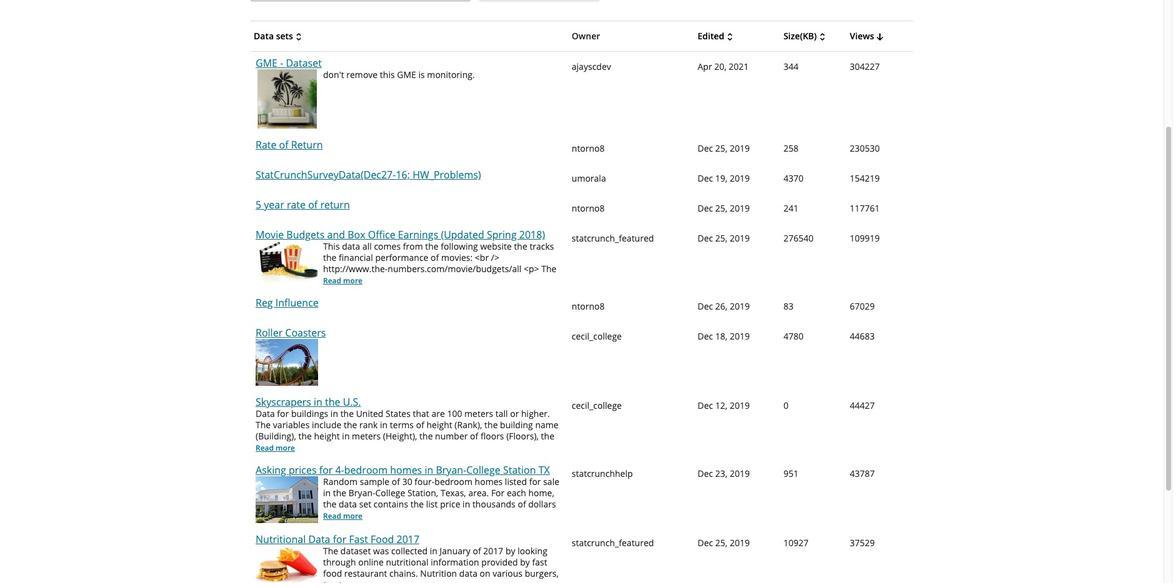 Task type: locate. For each thing, give the bounding box(es) containing it.
apr
[[698, 61, 712, 73]]

meters
[[464, 408, 493, 420], [352, 431, 381, 443]]

tx right (bryan,
[[437, 521, 447, 533]]

read down (building), in the left bottom of the page
[[256, 443, 274, 454]]

gme left -
[[256, 57, 277, 70]]

gme - dataset link
[[256, 57, 564, 70]]

9 2019 from the top
[[730, 538, 750, 550]]

height down buildings
[[314, 431, 340, 443]]

gme - dataset
[[256, 57, 322, 70]]

the up (price), on the bottom left of the page
[[333, 488, 346, 500]]

1 horizontal spatial bryan-
[[436, 464, 466, 478]]

station
[[503, 464, 536, 478]]

data down (baths)
[[308, 533, 330, 547]]

0 horizontal spatial sortable 18 image
[[293, 32, 304, 43]]

9 dec from the top
[[698, 538, 713, 550]]

sortable 18 image up dataset
[[293, 32, 304, 43]]

8 dec from the top
[[698, 468, 713, 480]]

rank
[[359, 420, 378, 431]]

2019 for 258
[[730, 143, 750, 155]]

thousands
[[472, 499, 515, 511]]

edited
[[698, 30, 724, 42]]

2 horizontal spatial and
[[535, 442, 551, 454]]

roller coasters
[[256, 326, 326, 340]]

or inside data for buildings in the united states that are 100 meters tall or higher. the variables include the rank in terms of height (rank), the building name (building), the height in meters (height), the number of floors (floors), the year of completion (year), materials used in construction (materials), and the use of the building (use).
[[510, 408, 519, 420]]

2019 for 4780
[[730, 331, 750, 343]]

1 vertical spatial ntorno8
[[572, 203, 605, 215]]

None search field
[[251, 0, 471, 2]]

movie budgets and box office earnings (updated spring 2018) link
[[256, 228, 564, 242]]

2 2019 from the top
[[730, 173, 750, 185]]

ntorno8 for return
[[572, 143, 605, 155]]

(updated
[[441, 228, 484, 242]]

dec 26, 2019
[[698, 301, 750, 313]]

for left sale
[[529, 476, 541, 488]]

use
[[271, 453, 286, 465]]

1 dec 25, 2019 from the top
[[698, 143, 750, 155]]

sortable 18 image left views
[[817, 32, 828, 43]]

0 horizontal spatial station,
[[407, 488, 438, 500]]

2 ntorno8 from the top
[[572, 203, 605, 215]]

1 vertical spatial bryan-
[[349, 488, 375, 500]]

movie
[[256, 228, 284, 242]]

of up asking on the bottom left
[[276, 442, 284, 454]]

building up random
[[314, 453, 347, 465]]

and left box
[[327, 228, 345, 242]]

year inside data for buildings in the united states that are 100 meters tall or higher. the variables include the rank in terms of height (rank), the building name (building), the height in meters (height), the number of floors (floors), the year of completion (year), materials used in construction (materials), and the use of the building (use).
[[256, 442, 273, 454]]

read for budgets
[[323, 276, 341, 286]]

for
[[491, 488, 505, 500]]

2019 right 18, on the bottom right of page
[[730, 331, 750, 343]]

sort down 18 image
[[874, 32, 885, 43]]

0 vertical spatial statcrunch_featured
[[572, 233, 654, 245]]

bryan- inside random sample of 30 four-bedroom homes listed for sale in the bryan-college station, texas, area.  for each home, the data set contains the list price in thousands of dollars (price), square footage (sqft), number of bathrooms (baths) and location (bryan, tx or college station, tx).
[[349, 488, 375, 500]]

location
[[372, 521, 404, 533]]

2 vertical spatial read more link
[[323, 511, 362, 522]]

and down the name
[[535, 442, 551, 454]]

2019 right 26,
[[730, 301, 750, 313]]

bedroom down materials
[[344, 464, 388, 478]]

four-
[[415, 476, 435, 488]]

0 vertical spatial cecil_college
[[572, 331, 622, 343]]

1 horizontal spatial meters
[[464, 408, 493, 420]]

2 vertical spatial and
[[354, 521, 369, 533]]

statcrunch_featured
[[572, 233, 654, 245], [572, 538, 654, 550]]

1 vertical spatial station,
[[493, 521, 524, 533]]

movie budgets and box office earnings (updated spring 2018) thumbnail image
[[256, 241, 318, 283]]

and
[[327, 228, 345, 242], [535, 442, 551, 454], [354, 521, 369, 533]]

2 vertical spatial more
[[343, 511, 362, 522]]

data inside data sets button
[[254, 30, 274, 42]]

0 vertical spatial read more
[[323, 276, 362, 286]]

1 vertical spatial data
[[256, 408, 275, 420]]

0 horizontal spatial building
[[314, 453, 347, 465]]

2019 right "12,"
[[730, 400, 750, 412]]

roller coasters link
[[256, 326, 564, 340]]

0 vertical spatial read
[[323, 276, 341, 286]]

of down area. on the bottom left of page
[[478, 510, 486, 522]]

cecil_college for skyscrapers in the u.s.
[[572, 400, 622, 412]]

office
[[368, 228, 395, 242]]

1 vertical spatial and
[[535, 442, 551, 454]]

117761
[[850, 203, 880, 215]]

67029
[[850, 301, 875, 313]]

the
[[256, 420, 271, 431]]

the
[[325, 396, 340, 410], [340, 408, 354, 420], [344, 420, 357, 431], [484, 420, 498, 431], [298, 431, 312, 443], [419, 431, 433, 443], [541, 431, 554, 443], [256, 453, 269, 465], [298, 453, 312, 465], [333, 488, 346, 500], [323, 499, 336, 511], [410, 499, 424, 511]]

cecil_college for roller coasters
[[572, 331, 622, 343]]

0 horizontal spatial or
[[449, 521, 458, 533]]

more down data
[[343, 511, 362, 522]]

are
[[431, 408, 445, 420]]

1 horizontal spatial bedroom
[[435, 476, 472, 488]]

951
[[783, 468, 798, 480]]

for inside data for buildings in the united states that are 100 meters tall or higher. the variables include the rank in terms of height (rank), the building name (building), the height in meters (height), the number of floors (floors), the year of completion (year), materials used in construction (materials), and the use of the building (use).
[[277, 408, 289, 420]]

gme left is on the left of page
[[397, 69, 416, 81]]

read more down box
[[323, 276, 362, 286]]

bryan- up square
[[349, 488, 375, 500]]

more
[[343, 276, 362, 286], [276, 443, 295, 454], [343, 511, 362, 522]]

0 horizontal spatial and
[[327, 228, 345, 242]]

read down data
[[323, 511, 341, 522]]

dec for 276540
[[698, 233, 713, 245]]

1 vertical spatial number
[[443, 510, 475, 522]]

2019 down dec 19, 2019
[[730, 203, 750, 215]]

2019 right 23,
[[730, 468, 750, 480]]

year down the
[[256, 442, 273, 454]]

read more link down (building), in the left bottom of the page
[[256, 443, 295, 454]]

height left (rank),
[[427, 420, 452, 431]]

of left 'floors'
[[470, 431, 478, 443]]

1 horizontal spatial and
[[354, 521, 369, 533]]

1 horizontal spatial or
[[510, 408, 519, 420]]

data sets
[[254, 30, 293, 42]]

1 25, from the top
[[715, 143, 727, 155]]

7 2019 from the top
[[730, 400, 750, 412]]

3 25, from the top
[[715, 233, 727, 245]]

4 dec 25, 2019 from the top
[[698, 538, 750, 550]]

0 horizontal spatial bryan-
[[349, 488, 375, 500]]

of left 30
[[392, 476, 400, 488]]

college up area. on the bottom left of page
[[466, 464, 500, 478]]

12,
[[715, 400, 727, 412]]

for
[[277, 408, 289, 420], [319, 464, 333, 478], [529, 476, 541, 488], [333, 533, 346, 547]]

0 vertical spatial and
[[327, 228, 345, 242]]

25, for 241
[[715, 203, 727, 215]]

homes down used
[[390, 464, 422, 478]]

bedroom up price in the left bottom of the page
[[435, 476, 472, 488]]

1 vertical spatial statcrunch_featured
[[572, 538, 654, 550]]

the down that
[[419, 431, 433, 443]]

the left united
[[340, 408, 354, 420]]

0 vertical spatial number
[[435, 431, 468, 443]]

food
[[371, 533, 394, 547]]

6 2019 from the top
[[730, 331, 750, 343]]

1 statcrunch_featured from the top
[[572, 233, 654, 245]]

83
[[783, 301, 793, 313]]

or
[[510, 408, 519, 420], [449, 521, 458, 533]]

meters left tall
[[464, 408, 493, 420]]

and inside random sample of 30 four-bedroom homes listed for sale in the bryan-college station, texas, area.  for each home, the data set contains the list price in thousands of dollars (price), square footage (sqft), number of bathrooms (baths) and location (bryan, tx or college station, tx).
[[354, 521, 369, 533]]

1 ntorno8 from the top
[[572, 143, 605, 155]]

2 cecil_college from the top
[[572, 400, 622, 412]]

of right terms
[[416, 420, 424, 431]]

statcrunch_featured for movie budgets and box office earnings (updated spring 2018)
[[572, 233, 654, 245]]

0 horizontal spatial tx
[[437, 521, 447, 533]]

0
[[783, 400, 788, 412]]

sortable 18 image inside size(kb) button
[[817, 32, 828, 43]]

2 vertical spatial read more
[[323, 511, 362, 522]]

hw_problems)
[[413, 168, 481, 182]]

ntorno8
[[572, 143, 605, 155], [572, 203, 605, 215], [572, 301, 605, 313]]

2019
[[730, 143, 750, 155], [730, 173, 750, 185], [730, 203, 750, 215], [730, 233, 750, 245], [730, 301, 750, 313], [730, 331, 750, 343], [730, 400, 750, 412], [730, 468, 750, 480], [730, 538, 750, 550]]

(sqft),
[[417, 510, 440, 522]]

1 horizontal spatial homes
[[475, 476, 503, 488]]

station, up (sqft),
[[407, 488, 438, 500]]

4 dec from the top
[[698, 233, 713, 245]]

owner
[[572, 30, 600, 42]]

in right 30
[[425, 464, 433, 478]]

rate of return
[[256, 138, 323, 152]]

1 vertical spatial read more
[[256, 443, 295, 454]]

coasters
[[285, 326, 326, 340]]

read more link down box
[[323, 276, 362, 286]]

2018)
[[519, 228, 545, 242]]

2 dec 25, 2019 from the top
[[698, 203, 750, 215]]

0 vertical spatial more
[[343, 276, 362, 286]]

0 vertical spatial read more link
[[323, 276, 362, 286]]

more down (building), in the left bottom of the page
[[276, 443, 295, 454]]

0 vertical spatial or
[[510, 408, 519, 420]]

the left use
[[256, 453, 269, 465]]

area.
[[468, 488, 489, 500]]

1 cecil_college from the top
[[572, 331, 622, 343]]

of right use
[[288, 453, 296, 465]]

meters down united
[[352, 431, 381, 443]]

19,
[[715, 173, 727, 185]]

1 vertical spatial year
[[256, 442, 273, 454]]

dec for 951
[[698, 468, 713, 480]]

data up (building), in the left bottom of the page
[[256, 408, 275, 420]]

data inside data for buildings in the united states that are 100 meters tall or higher. the variables include the rank in terms of height (rank), the building name (building), the height in meters (height), the number of floors (floors), the year of completion (year), materials used in construction (materials), and the use of the building (use).
[[256, 408, 275, 420]]

sortable 18 image for size(kb)
[[817, 32, 828, 43]]

0 vertical spatial bryan-
[[436, 464, 466, 478]]

read right movie budgets and box office earnings (updated spring 2018) thumbnail at the left top
[[323, 276, 341, 286]]

3 dec from the top
[[698, 203, 713, 215]]

1 vertical spatial building
[[314, 453, 347, 465]]

2 vertical spatial data
[[308, 533, 330, 547]]

1 horizontal spatial building
[[500, 420, 533, 431]]

tx up the 'home,'
[[538, 464, 550, 478]]

in left data
[[323, 488, 331, 500]]

5 dec from the top
[[698, 301, 713, 313]]

data for data for buildings in the united states that are 100 meters tall or higher. the variables include the rank in terms of height (rank), the building name (building), the height in meters (height), the number of floors (floors), the year of completion (year), materials used in construction (materials), and the use of the building (use).
[[256, 408, 275, 420]]

of right rate
[[279, 138, 289, 152]]

more down box
[[343, 276, 362, 286]]

and inside data for buildings in the united states that are 100 meters tall or higher. the variables include the rank in terms of height (rank), the building name (building), the height in meters (height), the number of floors (floors), the year of completion (year), materials used in construction (materials), and the use of the building (use).
[[535, 442, 551, 454]]

read
[[323, 276, 341, 286], [256, 443, 274, 454], [323, 511, 341, 522]]

umorala
[[572, 173, 606, 185]]

more for prices
[[343, 511, 362, 522]]

station,
[[407, 488, 438, 500], [493, 521, 524, 533]]

2 statcrunch_featured from the top
[[572, 538, 654, 550]]

6 dec from the top
[[698, 331, 713, 343]]

the left data
[[323, 499, 336, 511]]

or inside random sample of 30 four-bedroom homes listed for sale in the bryan-college station, texas, area.  for each home, the data set contains the list price in thousands of dollars (price), square footage (sqft), number of bathrooms (baths) and location (bryan, tx or college station, tx).
[[449, 521, 458, 533]]

1 vertical spatial tx
[[437, 521, 447, 533]]

1 vertical spatial meters
[[352, 431, 381, 443]]

16;
[[396, 168, 410, 182]]

2019 left 10927 at the right
[[730, 538, 750, 550]]

sortable 18 image for data sets
[[293, 32, 304, 43]]

2019 for 4370
[[730, 173, 750, 185]]

25,
[[715, 143, 727, 155], [715, 203, 727, 215], [715, 233, 727, 245], [715, 538, 727, 550]]

or down price in the left bottom of the page
[[449, 521, 458, 533]]

3 2019 from the top
[[730, 203, 750, 215]]

1 sortable 18 image from the left
[[293, 32, 304, 43]]

2019 up dec 19, 2019
[[730, 143, 750, 155]]

1 horizontal spatial sortable 18 image
[[817, 32, 828, 43]]

304227
[[850, 61, 880, 73]]

more for budgets
[[343, 276, 362, 286]]

(building),
[[256, 431, 296, 443]]

read more link down data
[[323, 511, 362, 522]]

include
[[312, 420, 341, 431]]

college down the thousands
[[461, 521, 490, 533]]

2019 left 276540 at the top of the page
[[730, 233, 750, 245]]

0 horizontal spatial homes
[[390, 464, 422, 478]]

1 vertical spatial college
[[375, 488, 405, 500]]

bryan- up texas,
[[436, 464, 466, 478]]

number
[[435, 431, 468, 443], [443, 510, 475, 522]]

1 vertical spatial read more link
[[256, 443, 295, 454]]

or right tall
[[510, 408, 519, 420]]

is
[[418, 69, 425, 81]]

4 2019 from the top
[[730, 233, 750, 245]]

sortable 18 image inside data sets button
[[293, 32, 304, 43]]

dec 25, 2019 for 258
[[698, 143, 750, 155]]

dec for 4370
[[698, 173, 713, 185]]

statcrunchsurveydata(dec27-16; hw_problems)
[[256, 168, 481, 182]]

2 dec from the top
[[698, 173, 713, 185]]

0 vertical spatial data
[[254, 30, 274, 42]]

5 2019 from the top
[[730, 301, 750, 313]]

dec for 241
[[698, 203, 713, 215]]

2 vertical spatial read
[[323, 511, 341, 522]]

of right rate at left
[[308, 198, 318, 212]]

number inside random sample of 30 four-bedroom homes listed for sale in the bryan-college station, texas, area.  for each home, the data set contains the list price in thousands of dollars (price), square footage (sqft), number of bathrooms (baths) and location (bryan, tx or college station, tx).
[[443, 510, 475, 522]]

0 vertical spatial ntorno8
[[572, 143, 605, 155]]

read more down (building), in the left bottom of the page
[[256, 443, 295, 454]]

homes up the thousands
[[475, 476, 503, 488]]

for down (baths)
[[333, 533, 346, 547]]

asking
[[256, 464, 286, 478]]

0 horizontal spatial height
[[314, 431, 340, 443]]

ajayscdev
[[572, 61, 611, 73]]

dec for 4780
[[698, 331, 713, 343]]

construction
[[435, 442, 486, 454]]

number down texas,
[[443, 510, 475, 522]]

8 2019 from the top
[[730, 468, 750, 480]]

dec 25, 2019 for 276540
[[698, 233, 750, 245]]

read more for prices
[[323, 511, 362, 522]]

homes
[[390, 464, 422, 478], [475, 476, 503, 488]]

read more link for prices
[[323, 511, 362, 522]]

data left sets
[[254, 30, 274, 42]]

homes inside random sample of 30 four-bedroom homes listed for sale in the bryan-college station, texas, area.  for each home, the data set contains the list price in thousands of dollars (price), square footage (sqft), number of bathrooms (baths) and location (bryan, tx or college station, tx).
[[475, 476, 503, 488]]

station, left tx).
[[493, 521, 524, 533]]

25, for 10927
[[715, 538, 727, 550]]

2019 right 19,
[[730, 173, 750, 185]]

2 vertical spatial ntorno8
[[572, 301, 605, 313]]

20,
[[714, 61, 726, 73]]

college up footage
[[375, 488, 405, 500]]

2 sortable 18 image from the left
[[817, 32, 828, 43]]

1 vertical spatial or
[[449, 521, 458, 533]]

dec for 258
[[698, 143, 713, 155]]

7 dec from the top
[[698, 400, 713, 412]]

0 vertical spatial meters
[[464, 408, 493, 420]]

of
[[279, 138, 289, 152], [308, 198, 318, 212], [416, 420, 424, 431], [470, 431, 478, 443], [276, 442, 284, 454], [288, 453, 296, 465], [392, 476, 400, 488], [518, 499, 526, 511], [478, 510, 486, 522]]

year right 5
[[264, 198, 284, 212]]

listed
[[505, 476, 527, 488]]

reg influence
[[256, 296, 319, 310]]

read more for budgets
[[323, 276, 362, 286]]

read more down data
[[323, 511, 362, 522]]

4 25, from the top
[[715, 538, 727, 550]]

for right the
[[277, 408, 289, 420]]

and up fast
[[354, 521, 369, 533]]

2019 for 83
[[730, 301, 750, 313]]

4-
[[335, 464, 344, 478]]

2 25, from the top
[[715, 203, 727, 215]]

return
[[291, 138, 323, 152]]

2019 for 0
[[730, 400, 750, 412]]

nutritional data for fast food 2017 link
[[256, 533, 564, 547]]

number down 100
[[435, 431, 468, 443]]

1 2019 from the top
[[730, 143, 750, 155]]

sortable 18 image
[[724, 32, 736, 43]]

building up (materials),
[[500, 420, 533, 431]]

3 dec 25, 2019 from the top
[[698, 233, 750, 245]]

1 vertical spatial cecil_college
[[572, 400, 622, 412]]

1 dec from the top
[[698, 143, 713, 155]]

0 horizontal spatial meters
[[352, 431, 381, 443]]

sortable 18 image
[[293, 32, 304, 43], [817, 32, 828, 43]]

2017
[[397, 533, 419, 547]]

1 horizontal spatial tx
[[538, 464, 550, 478]]



Task type: vqa. For each thing, say whether or not it's contained in the screenshot.


Task type: describe. For each thing, give the bounding box(es) containing it.
44427
[[850, 400, 875, 412]]

tall
[[495, 408, 508, 420]]

in up include
[[314, 396, 322, 410]]

230530
[[850, 143, 880, 155]]

bedroom inside random sample of 30 four-bedroom homes listed for sale in the bryan-college station, texas, area.  for each home, the data set contains the list price in thousands of dollars (price), square footage (sqft), number of bathrooms (baths) and location (bryan, tx or college station, tx).
[[435, 476, 472, 488]]

the left u.s.
[[325, 396, 340, 410]]

0 vertical spatial college
[[466, 464, 500, 478]]

in right include
[[342, 431, 350, 443]]

bathrooms
[[488, 510, 533, 522]]

states
[[386, 408, 411, 420]]

u.s.
[[343, 396, 361, 410]]

tx).
[[526, 521, 541, 533]]

in left u.s.
[[331, 408, 338, 420]]

0 vertical spatial tx
[[538, 464, 550, 478]]

dec 12, 2019
[[698, 400, 750, 412]]

5 year rate of return
[[256, 198, 350, 212]]

roller coasters thumbnail image
[[256, 340, 318, 386]]

tx inside random sample of 30 four-bedroom homes listed for sale in the bryan-college station, texas, area.  for each home, the data set contains the list price in thousands of dollars (price), square footage (sqft), number of bathrooms (baths) and location (bryan, tx or college station, tx).
[[437, 521, 447, 533]]

dollars
[[528, 499, 556, 511]]

for left 4-
[[319, 464, 333, 478]]

(year),
[[334, 442, 360, 454]]

reg influence link
[[256, 296, 564, 310]]

in right rank
[[380, 420, 388, 431]]

the right use
[[298, 453, 312, 465]]

higher.
[[521, 408, 550, 420]]

rate
[[256, 138, 276, 152]]

footage
[[383, 510, 415, 522]]

2019 for 276540
[[730, 233, 750, 245]]

dec 25, 2019 for 241
[[698, 203, 750, 215]]

(rank),
[[455, 420, 482, 431]]

dec for 0
[[698, 400, 713, 412]]

0 horizontal spatial gme
[[256, 57, 277, 70]]

data for data sets
[[254, 30, 274, 42]]

276540
[[783, 233, 813, 245]]

return
[[320, 198, 350, 212]]

skyscrapers in the u.s. link
[[256, 396, 564, 410]]

budgets
[[286, 228, 325, 242]]

1 horizontal spatial height
[[427, 420, 452, 431]]

fast
[[349, 533, 368, 547]]

sale
[[543, 476, 559, 488]]

sets
[[276, 30, 293, 42]]

price
[[440, 499, 460, 511]]

dec for 10927
[[698, 538, 713, 550]]

3 ntorno8 from the top
[[572, 301, 605, 313]]

size(kb)
[[783, 30, 817, 42]]

25, for 276540
[[715, 233, 727, 245]]

terms
[[390, 420, 414, 431]]

0 vertical spatial station,
[[407, 488, 438, 500]]

reg
[[256, 296, 273, 310]]

(floors),
[[506, 431, 539, 443]]

remove
[[346, 69, 378, 81]]

earnings
[[398, 228, 438, 242]]

0 vertical spatial building
[[500, 420, 533, 431]]

number inside data for buildings in the united states that are 100 meters tall or higher. the variables include the rank in terms of height (rank), the building name (building), the height in meters (height), the number of floors (floors), the year of completion (year), materials used in construction (materials), and the use of the building (use).
[[435, 431, 468, 443]]

2019 for 10927
[[730, 538, 750, 550]]

4370
[[783, 173, 803, 185]]

apr 20, 2021
[[698, 61, 749, 73]]

data sets button
[[254, 30, 304, 43]]

views
[[850, 30, 874, 42]]

skyscrapers
[[256, 396, 311, 410]]

1 vertical spatial read
[[256, 443, 274, 454]]

movie budgets and box office earnings (updated spring 2018)
[[256, 228, 545, 242]]

dec 25, 2019 for 10927
[[698, 538, 750, 550]]

each
[[507, 488, 526, 500]]

1 vertical spatial more
[[276, 443, 295, 454]]

258
[[783, 143, 798, 155]]

(materials),
[[488, 442, 533, 454]]

(price),
[[323, 510, 351, 522]]

size(kb) button
[[783, 30, 828, 43]]

nutritional data for fast food 2017 thumbnail image
[[256, 546, 318, 584]]

sample
[[360, 476, 389, 488]]

floors
[[481, 431, 504, 443]]

154219
[[850, 173, 880, 185]]

statcrunch_featured for nutritional data for fast food 2017
[[572, 538, 654, 550]]

nutritional
[[256, 533, 306, 547]]

monitoring.
[[427, 69, 475, 81]]

rate of return link
[[256, 138, 564, 152]]

1 horizontal spatial station,
[[493, 521, 524, 533]]

united
[[356, 408, 383, 420]]

in right used
[[425, 442, 432, 454]]

2019 for 241
[[730, 203, 750, 215]]

5
[[256, 198, 261, 212]]

gme - dataset  thumbnail image
[[257, 70, 317, 129]]

skyscrapers in the u.s.
[[256, 396, 361, 410]]

buildings
[[291, 408, 328, 420]]

the left list
[[410, 499, 424, 511]]

2 vertical spatial college
[[461, 521, 490, 533]]

this
[[380, 69, 395, 81]]

statcrunchhelp
[[572, 468, 633, 480]]

list
[[426, 499, 438, 511]]

0 vertical spatial year
[[264, 198, 284, 212]]

in right price in the left bottom of the page
[[463, 499, 470, 511]]

-
[[280, 57, 283, 70]]

box
[[348, 228, 365, 242]]

data
[[339, 499, 357, 511]]

(use).
[[349, 453, 372, 465]]

set
[[359, 499, 371, 511]]

2019 for 951
[[730, 468, 750, 480]]

influence
[[275, 296, 319, 310]]

read for prices
[[323, 511, 341, 522]]

dec for 83
[[698, 301, 713, 313]]

0 horizontal spatial bedroom
[[344, 464, 388, 478]]

read more link for budgets
[[323, 276, 362, 286]]

ntorno8 for rate
[[572, 203, 605, 215]]

for inside random sample of 30 four-bedroom homes listed for sale in the bryan-college station, texas, area.  for each home, the data set contains the list price in thousands of dollars (price), square footage (sqft), number of bathrooms (baths) and location (bryan, tx or college station, tx).
[[529, 476, 541, 488]]

(baths)
[[323, 521, 351, 533]]

statcrunchsurveydata(dec27-
[[256, 168, 396, 182]]

44683
[[850, 331, 875, 343]]

23,
[[715, 468, 727, 480]]

25, for 258
[[715, 143, 727, 155]]

the right (floors),
[[541, 431, 554, 443]]

edited button
[[698, 30, 736, 43]]

contains
[[374, 499, 408, 511]]

1 horizontal spatial gme
[[397, 69, 416, 81]]

4780
[[783, 331, 803, 343]]

5 year rate of return link
[[256, 198, 564, 212]]

that
[[413, 408, 429, 420]]

the down buildings
[[298, 431, 312, 443]]

random sample of 30 four-bedroom homes listed for sale in the bryan-college station, texas, area.  for each home, the data set contains the list price in thousands of dollars (price), square footage (sqft), number of bathrooms (baths) and location (bryan, tx or college station, tx).
[[323, 476, 559, 533]]

the left rank
[[344, 420, 357, 431]]

Search by keywords or tags search field
[[251, 0, 471, 1]]

rate
[[287, 198, 306, 212]]

dec 23, 2019
[[698, 468, 750, 480]]

asking prices for 4-bedroom homes in bryan-college station tx thumbnail image
[[256, 477, 318, 524]]

the right (rank),
[[484, 420, 498, 431]]

10927
[[783, 538, 808, 550]]

of left 'dollars'
[[518, 499, 526, 511]]

asking prices for 4-bedroom homes in bryan-college station tx link
[[256, 464, 564, 478]]

variables
[[273, 420, 310, 431]]



